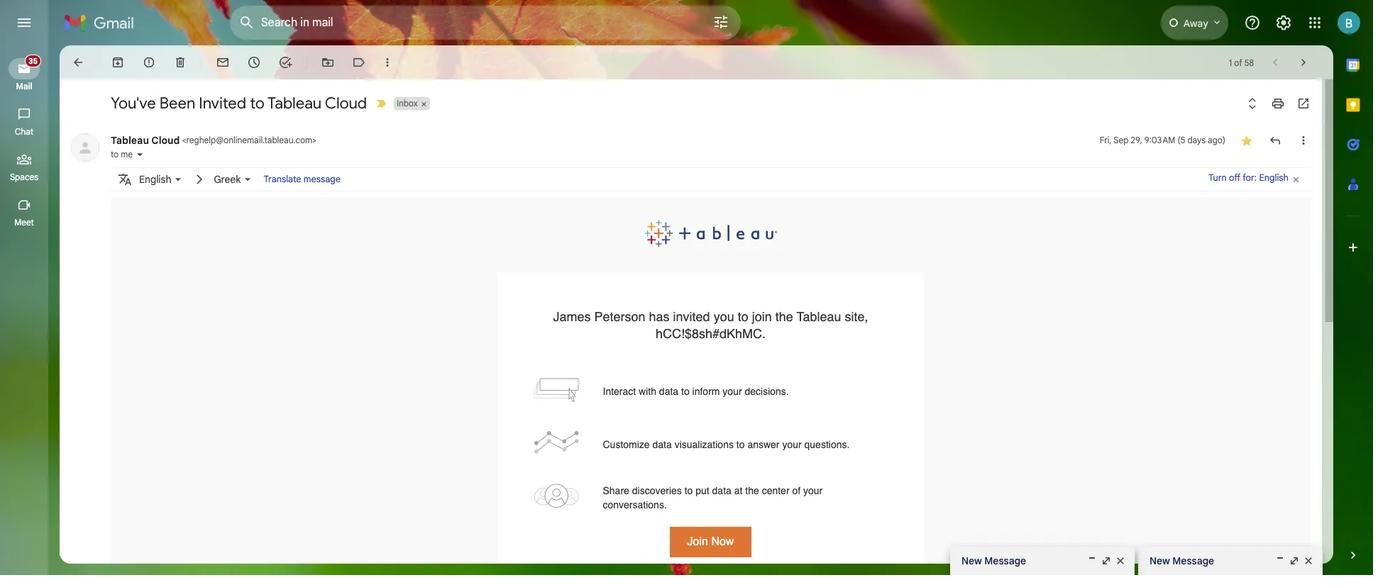 Task type: locate. For each thing, give the bounding box(es) containing it.
your inside share discoveries to put data at the center of your conversations.
[[804, 485, 823, 497]]

fri, sep 29, 9:03 am (5 days ago)
[[1100, 135, 1226, 146]]

data inside share discoveries to put data at the center of your conversations.
[[712, 485, 732, 497]]

interact with data to inform your decisions.
[[603, 386, 789, 398]]

message for minimize image
[[985, 555, 1027, 568]]

add to tasks image
[[278, 55, 292, 70]]

discoveries
[[632, 485, 682, 497]]

new message for minimize image
[[962, 555, 1027, 568]]

2 vertical spatial your
[[804, 485, 823, 497]]

0 horizontal spatial tableau
[[111, 134, 149, 147]]

1 vertical spatial of
[[792, 485, 801, 497]]

archive image
[[111, 55, 125, 70]]

your right center
[[804, 485, 823, 497]]

tableau logo image
[[635, 217, 787, 249]]

1 horizontal spatial tableau
[[268, 94, 322, 113]]

tableau up me
[[111, 134, 149, 147]]

reghelp@onlinemail.tableau.com
[[186, 135, 312, 146]]

hcc!$8sh#dkhmc.
[[656, 326, 766, 341]]

tableau cloud cell
[[111, 134, 317, 147]]

close image
[[1115, 556, 1127, 567]]

0 horizontal spatial pop out image
[[1101, 556, 1112, 567]]

>
[[312, 135, 317, 146]]

english down show details icon
[[139, 173, 171, 186]]

of right center
[[792, 485, 801, 497]]

back to inbox image
[[71, 55, 85, 70]]

cloud left important because you marked it as important. switch
[[325, 94, 367, 113]]

ago)
[[1208, 135, 1226, 146]]

2 vertical spatial tableau
[[797, 309, 841, 324]]

2 message from the left
[[1173, 555, 1215, 568]]

you've been invited to tableau cloud
[[111, 94, 367, 113]]

questions.
[[805, 439, 850, 451]]

visualizations
[[675, 439, 734, 451]]

off
[[1230, 172, 1241, 183]]

me
[[121, 149, 133, 160]]

0 horizontal spatial new
[[962, 555, 982, 568]]

new
[[962, 555, 982, 568], [1150, 555, 1170, 568]]

tableau
[[268, 94, 322, 113], [111, 134, 149, 147], [797, 309, 841, 324]]

james
[[553, 309, 591, 324]]

main menu image
[[16, 14, 33, 31]]

1 message from the left
[[985, 555, 1027, 568]]

the inside james peterson has invited you to join the tableau site, hcc!$8sh#dkhmc.
[[776, 309, 793, 324]]

you've
[[111, 94, 156, 113]]

tab list
[[1334, 45, 1374, 525]]

english inside list box
[[139, 173, 171, 186]]

data visualization icon image
[[533, 431, 579, 455]]

search in mail image
[[234, 10, 260, 35]]

0 vertical spatial cloud
[[325, 94, 367, 113]]

fri,
[[1100, 135, 1112, 146]]

1 vertical spatial your
[[783, 439, 802, 451]]

your for answer
[[783, 439, 802, 451]]

join
[[752, 309, 772, 324]]

snooze image
[[247, 55, 261, 70]]

1 horizontal spatial your
[[783, 439, 802, 451]]

your right answer
[[783, 439, 802, 451]]

cloud left <
[[151, 134, 180, 147]]

chat
[[15, 126, 33, 137]]

share
[[603, 485, 630, 497]]

Starred checkbox
[[1240, 133, 1254, 148]]

labels image
[[352, 55, 366, 70]]

english
[[1260, 172, 1289, 183], [139, 173, 171, 186]]

english right for:
[[1260, 172, 1289, 183]]

0 vertical spatial data
[[659, 386, 679, 398]]

to left put in the bottom right of the page
[[685, 485, 693, 497]]

to
[[250, 94, 265, 113], [111, 149, 119, 160], [738, 309, 749, 324], [681, 386, 690, 398], [737, 439, 745, 451], [685, 485, 693, 497]]

the
[[776, 309, 793, 324], [746, 485, 759, 497]]

delete image
[[173, 55, 187, 70]]

visual select icon image
[[533, 378, 579, 402]]

translate
[[264, 174, 301, 185]]

1 horizontal spatial english
[[1260, 172, 1289, 183]]

new message
[[962, 555, 1027, 568], [1150, 555, 1215, 568]]

2 new from the left
[[1150, 555, 1170, 568]]

pop out image
[[1101, 556, 1112, 567], [1289, 556, 1300, 567]]

pop out image left close image
[[1101, 556, 1112, 567]]

your right the inform
[[723, 386, 742, 398]]

1 horizontal spatial of
[[1235, 57, 1243, 68]]

fri, sep 29, 9:03 am (5 days ago) cell
[[1100, 133, 1226, 148]]

your
[[723, 386, 742, 398], [783, 439, 802, 451], [804, 485, 823, 497]]

cloud
[[325, 94, 367, 113], [151, 134, 180, 147]]

minimize image
[[1087, 556, 1098, 567]]

pop out image for close image
[[1101, 556, 1112, 567]]

minimize image
[[1275, 556, 1286, 567]]

at
[[734, 485, 743, 497]]

data right customize
[[653, 439, 672, 451]]

navigation
[[0, 45, 50, 576]]

tableau down "add to tasks" icon
[[268, 94, 322, 113]]

35
[[29, 56, 38, 66]]

decisions.
[[745, 386, 789, 398]]

of right '1'
[[1235, 57, 1243, 68]]

mail heading
[[0, 81, 48, 92]]

1 pop out image from the left
[[1101, 556, 1112, 567]]

the right join
[[776, 309, 793, 324]]

0 vertical spatial the
[[776, 309, 793, 324]]

data right with at the bottom of the page
[[659, 386, 679, 398]]

pop out image left close icon
[[1289, 556, 1300, 567]]

james peterson has invited you to join the tableau site, hcc!$8sh#dkhmc.
[[553, 309, 868, 341]]

join now
[[688, 536, 734, 548]]

0 horizontal spatial cloud
[[151, 134, 180, 147]]

0 horizontal spatial of
[[792, 485, 801, 497]]

new for minimize image
[[962, 555, 982, 568]]

data left the at
[[712, 485, 732, 497]]

new for minimize icon
[[1150, 555, 1170, 568]]

1 horizontal spatial pop out image
[[1289, 556, 1300, 567]]

58
[[1245, 57, 1254, 68]]

2 vertical spatial data
[[712, 485, 732, 497]]

meet
[[14, 217, 34, 228]]

1 vertical spatial data
[[653, 439, 672, 451]]

0 vertical spatial of
[[1235, 57, 1243, 68]]

0 horizontal spatial the
[[746, 485, 759, 497]]

1 new from the left
[[962, 555, 982, 568]]

the inside share discoveries to put data at the center of your conversations.
[[746, 485, 759, 497]]

to left join
[[738, 309, 749, 324]]

0 horizontal spatial message
[[985, 555, 1027, 568]]

sep
[[1114, 135, 1129, 146]]

0 vertical spatial your
[[723, 386, 742, 398]]

0 horizontal spatial your
[[723, 386, 742, 398]]

advanced search options image
[[707, 8, 735, 36]]

of
[[1235, 57, 1243, 68], [792, 485, 801, 497]]

1 horizontal spatial new
[[1150, 555, 1170, 568]]

you
[[714, 309, 734, 324]]

35 link
[[9, 55, 41, 80]]

Search in mail search field
[[230, 6, 741, 40]]

1 horizontal spatial new message
[[1150, 555, 1215, 568]]

site,
[[845, 309, 868, 324]]

greek option
[[214, 170, 241, 189]]

to me
[[111, 149, 133, 160]]

1 vertical spatial the
[[746, 485, 759, 497]]

2 horizontal spatial your
[[804, 485, 823, 497]]

settings image
[[1276, 14, 1293, 31]]

0 horizontal spatial english
[[139, 173, 171, 186]]

1 vertical spatial cloud
[[151, 134, 180, 147]]

1 horizontal spatial message
[[1173, 555, 1215, 568]]

1 horizontal spatial the
[[776, 309, 793, 324]]

conversations.
[[603, 499, 667, 511]]

days
[[1188, 135, 1206, 146]]

has
[[649, 309, 670, 324]]

message
[[985, 555, 1027, 568], [1173, 555, 1215, 568]]

invited
[[673, 309, 710, 324]]

peterson
[[595, 309, 646, 324]]

2 horizontal spatial tableau
[[797, 309, 841, 324]]

to right the invited
[[250, 94, 265, 113]]

join now link
[[670, 527, 752, 558]]

<
[[182, 135, 186, 146]]

2 pop out image from the left
[[1289, 556, 1300, 567]]

navigation containing mail
[[0, 45, 50, 576]]

1 new message from the left
[[962, 555, 1027, 568]]

greek list box
[[214, 170, 255, 189]]

data
[[659, 386, 679, 398], [653, 439, 672, 451], [712, 485, 732, 497]]

2 new message from the left
[[1150, 555, 1215, 568]]

0 horizontal spatial new message
[[962, 555, 1027, 568]]

1 vertical spatial tableau
[[111, 134, 149, 147]]

pop out image for close icon
[[1289, 556, 1300, 567]]

the right the at
[[746, 485, 759, 497]]

message
[[304, 174, 341, 185]]

tableau left site,
[[797, 309, 841, 324]]



Task type: vqa. For each thing, say whether or not it's contained in the screenshot.
the topmost OF
yes



Task type: describe. For each thing, give the bounding box(es) containing it.
report spam image
[[142, 55, 156, 70]]

been
[[159, 94, 195, 113]]

to left the inform
[[681, 386, 690, 398]]

gmail image
[[64, 9, 141, 37]]

chat heading
[[0, 126, 48, 138]]

english option
[[139, 170, 171, 189]]

to left answer
[[737, 439, 745, 451]]

to inside share discoveries to put data at the center of your conversations.
[[685, 485, 693, 497]]

close image
[[1303, 556, 1315, 567]]

older image
[[1297, 55, 1311, 70]]

of inside share discoveries to put data at the center of your conversations.
[[792, 485, 801, 497]]

turn
[[1209, 172, 1227, 183]]

1 of 58
[[1229, 57, 1254, 68]]

english list box
[[139, 170, 186, 189]]

meet heading
[[0, 217, 48, 229]]

inform
[[692, 386, 720, 398]]

show details image
[[136, 150, 144, 159]]

29,
[[1131, 135, 1143, 146]]

customize data visualizations to answer your questions.
[[603, 439, 850, 451]]

mail
[[16, 81, 32, 92]]

support image
[[1244, 14, 1261, 31]]

move to image
[[321, 55, 335, 70]]

turn off for: english
[[1209, 172, 1289, 183]]

center
[[762, 485, 790, 497]]

0 vertical spatial tableau
[[268, 94, 322, 113]]

important because you marked it as important. switch
[[374, 97, 388, 111]]

interact
[[603, 386, 636, 398]]

mark as unread image
[[216, 55, 230, 70]]

invited
[[199, 94, 246, 113]]

share discoveries to put data at the center of your conversations.
[[603, 485, 823, 511]]

more image
[[380, 55, 395, 70]]

starred image
[[1240, 133, 1254, 148]]

1
[[1229, 57, 1232, 68]]

spaces
[[10, 172, 38, 182]]

now
[[712, 536, 734, 548]]

tableau cloud < reghelp@onlinemail.tableau.com >
[[111, 134, 317, 147]]

your for inform
[[723, 386, 742, 398]]

put
[[696, 485, 710, 497]]

answer
[[748, 439, 780, 451]]

(5
[[1178, 135, 1186, 146]]

spaces heading
[[0, 172, 48, 183]]

new message for minimize icon
[[1150, 555, 1215, 568]]

tableau inside james peterson has invited you to join the tableau site, hcc!$8sh#dkhmc.
[[797, 309, 841, 324]]

Search in mail text field
[[261, 16, 673, 30]]

to left me
[[111, 149, 119, 160]]

share discoveries icon image
[[533, 484, 579, 508]]

message for minimize icon
[[1173, 555, 1215, 568]]

inbox button
[[394, 97, 419, 110]]

to inside james peterson has invited you to join the tableau site, hcc!$8sh#dkhmc.
[[738, 309, 749, 324]]

inbox
[[397, 98, 418, 109]]

9:03 am
[[1145, 135, 1176, 146]]

greek
[[214, 173, 241, 186]]

with
[[639, 386, 657, 398]]

customize
[[603, 439, 650, 451]]

translate message
[[264, 174, 341, 185]]

for:
[[1243, 172, 1257, 183]]

join
[[688, 536, 708, 548]]

1 horizontal spatial cloud
[[325, 94, 367, 113]]



